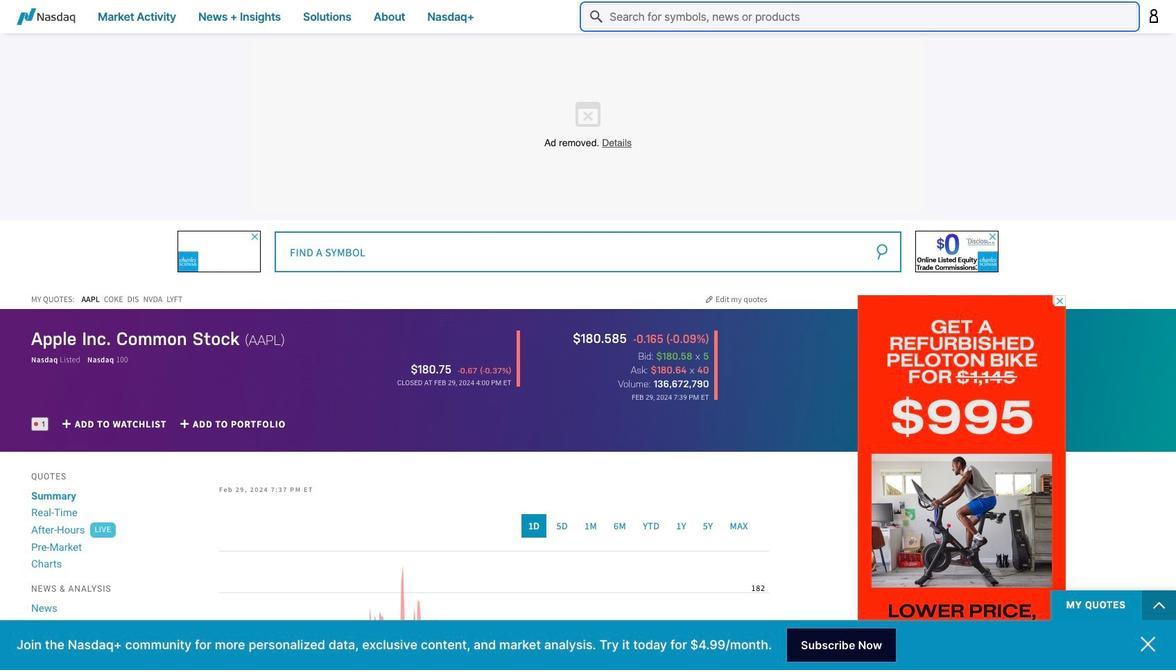 Task type: locate. For each thing, give the bounding box(es) containing it.
advertisement element
[[252, 40, 925, 214], [178, 231, 261, 273], [916, 231, 999, 273], [858, 295, 1066, 671]]

homepage logo url - navigate back to the homepage image
[[17, 8, 76, 25]]

account login - click to log into your account image
[[1149, 9, 1160, 23]]

data as of element
[[632, 394, 709, 402]]

None search field
[[275, 231, 902, 273]]

primary navigation navigation
[[0, 0, 1176, 33]]



Task type: describe. For each thing, give the bounding box(es) containing it.
click to dismiss this message and remain on nasdaq.com image
[[1141, 637, 1156, 652]]

Find a Symbol text field
[[275, 232, 902, 273]]

Search Button - Click to open the Search Overlay Modal Box text field
[[583, 4, 1138, 29]]



